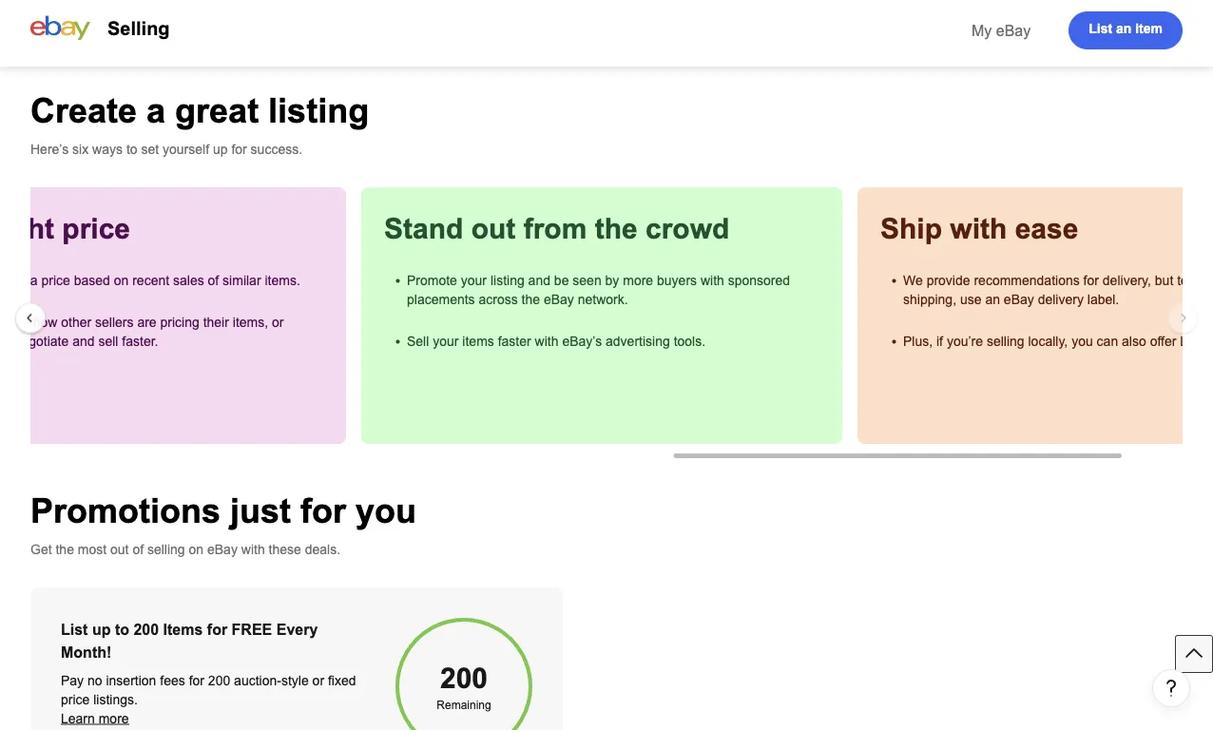 Task type: vqa. For each thing, say whether or not it's contained in the screenshot.
the Month!
yes



Task type: describe. For each thing, give the bounding box(es) containing it.
ship
[[881, 213, 943, 245]]

0 vertical spatial you
[[1072, 334, 1094, 349]]

be
[[554, 273, 569, 288]]

for inside pay no insertion fees for 200 auction-style or fixed price listings. learn more
[[189, 674, 205, 688]]

fixed
[[328, 674, 356, 688]]

learn
[[61, 712, 95, 726]]

list up to 200 items for free every month!
[[61, 621, 318, 661]]

month!
[[61, 644, 112, 661]]

ebay's
[[563, 334, 602, 349]]

buyers
[[657, 273, 697, 288]]

2 vertical spatial the
[[56, 542, 74, 557]]

promote
[[407, 273, 457, 288]]

ease
[[1016, 213, 1079, 245]]

advertising
[[606, 334, 670, 349]]

listings.
[[93, 693, 138, 707]]

item
[[1136, 21, 1163, 36]]

six
[[72, 142, 89, 156]]

with right the faster
[[535, 334, 559, 349]]

your for promote
[[461, 273, 487, 288]]

get the most out of selling on ebay with these deals.
[[30, 542, 341, 557]]

sell
[[407, 334, 429, 349]]

delivery,
[[1103, 273, 1152, 288]]

1 horizontal spatial up
[[213, 142, 228, 156]]

learn more link
[[61, 712, 129, 726]]

sell your items faster with ebay's advertising tools.
[[407, 334, 706, 349]]

a
[[147, 91, 166, 129]]

fees
[[160, 674, 185, 688]]

great
[[175, 91, 259, 129]]

crowd
[[646, 213, 730, 245]]

pay no insertion fees for 200 auction-style or fixed price listings. learn more
[[61, 674, 356, 726]]

seen
[[573, 273, 602, 288]]

promotions
[[30, 492, 221, 530]]

list an item link
[[1069, 11, 1183, 49]]

faster
[[498, 334, 531, 349]]

1 vertical spatial out
[[110, 542, 129, 557]]

can
[[1097, 334, 1119, 349]]

stand out from the crowd
[[384, 213, 730, 245]]

yourself
[[163, 142, 209, 156]]

local
[[1181, 334, 1213, 349]]

for left "success."
[[232, 142, 247, 156]]

list for list up to 200 items for free every month!
[[61, 621, 88, 638]]

remaining
[[437, 699, 492, 712]]

promotions just for you
[[30, 492, 417, 530]]

locally,
[[1029, 334, 1069, 349]]

for up deals.
[[301, 492, 346, 530]]

your for sell
[[433, 334, 459, 349]]

my ebay link
[[972, 22, 1031, 39]]

ways
[[92, 142, 123, 156]]

help, opens dialogs image
[[1162, 679, 1182, 698]]

1 horizontal spatial out
[[472, 213, 516, 245]]

every
[[277, 621, 318, 638]]

200 inside "200 remaining"
[[440, 663, 488, 695]]

with up provide
[[951, 213, 1008, 245]]

with left these
[[241, 542, 265, 557]]

more inside pay no insertion fees for 200 auction-style or fixed price listings. learn more
[[99, 712, 129, 726]]

0 horizontal spatial you
[[356, 492, 417, 530]]

promote your listing and be seen by more buyers with sponsored placements across the ebay network.
[[407, 273, 791, 307]]

selling
[[107, 18, 170, 39]]

0 vertical spatial ebay
[[997, 22, 1031, 39]]

2 horizontal spatial the
[[595, 213, 638, 245]]

list for list an item
[[1089, 21, 1113, 36]]

deals.
[[305, 542, 341, 557]]

auction-
[[234, 674, 282, 688]]

no
[[88, 674, 102, 688]]

across
[[479, 292, 518, 307]]

my ebay
[[972, 22, 1031, 39]]

if
[[937, 334, 944, 349]]



Task type: locate. For each thing, give the bounding box(es) containing it.
200 remaining
[[437, 663, 492, 712]]

save
[[1193, 273, 1214, 288]]

0 vertical spatial more
[[623, 273, 654, 288]]

1 horizontal spatial list
[[1089, 21, 1113, 36]]

just
[[230, 492, 291, 530]]

0 vertical spatial out
[[472, 213, 516, 245]]

you
[[1072, 334, 1094, 349], [356, 492, 417, 530]]

up inside list up to 200 items for free every month!
[[92, 621, 111, 638]]

1 horizontal spatial the
[[522, 292, 540, 307]]

1 vertical spatial you
[[356, 492, 417, 530]]

tools.
[[674, 334, 706, 349]]

list an item
[[1089, 21, 1163, 36]]

1 horizontal spatial ebay
[[544, 292, 574, 307]]

0 horizontal spatial selling
[[147, 542, 185, 557]]

2 vertical spatial ebay
[[207, 542, 238, 557]]

more down listings.
[[99, 712, 129, 726]]

1 horizontal spatial you
[[1072, 334, 1094, 349]]

up up month!
[[92, 621, 111, 638]]

style
[[282, 674, 309, 688]]

1 horizontal spatial selling
[[987, 334, 1025, 349]]

200 left auction-
[[208, 674, 230, 688]]

2 vertical spatial to
[[115, 621, 129, 638]]

an
[[1117, 21, 1132, 36]]

here's six ways to set yourself up for success.
[[30, 142, 303, 156]]

for left the delivery,
[[1084, 273, 1100, 288]]

ebay down be
[[544, 292, 574, 307]]

recommendations
[[975, 273, 1080, 288]]

for right items
[[207, 621, 227, 638]]

but
[[1156, 273, 1174, 288]]

0 horizontal spatial the
[[56, 542, 74, 557]]

selling right 'of'
[[147, 542, 185, 557]]

2 horizontal spatial ebay
[[997, 22, 1031, 39]]

to up insertion
[[115, 621, 129, 638]]

0 horizontal spatial listing
[[268, 91, 369, 129]]

to
[[126, 142, 138, 156], [1178, 273, 1189, 288], [115, 621, 129, 638]]

to inside we provide recommendations for delivery, but to save
[[1178, 273, 1189, 288]]

pay
[[61, 674, 84, 688]]

1 vertical spatial more
[[99, 712, 129, 726]]

the up by
[[595, 213, 638, 245]]

ebay inside promote your listing and be seen by more buyers with sponsored placements across the ebay network.
[[544, 292, 574, 307]]

also
[[1123, 334, 1147, 349]]

offer
[[1151, 334, 1177, 349]]

placements
[[407, 292, 475, 307]]

free
[[232, 621, 272, 638]]

items
[[463, 334, 494, 349]]

most
[[78, 542, 107, 557]]

for inside list up to 200 items for free every month!
[[207, 621, 227, 638]]

1 vertical spatial listing
[[491, 273, 525, 288]]

get
[[30, 542, 52, 557]]

out left 'of'
[[110, 542, 129, 557]]

0 vertical spatial up
[[213, 142, 228, 156]]

0 vertical spatial the
[[595, 213, 638, 245]]

listing up across
[[491, 273, 525, 288]]

with
[[951, 213, 1008, 245], [701, 273, 725, 288], [535, 334, 559, 349], [241, 542, 265, 557]]

1 horizontal spatial 200
[[208, 674, 230, 688]]

0 horizontal spatial out
[[110, 542, 129, 557]]

1 vertical spatial your
[[433, 334, 459, 349]]

up
[[213, 142, 228, 156], [92, 621, 111, 638]]

we provide recommendations for delivery, but to save
[[904, 273, 1214, 307]]

more
[[623, 273, 654, 288], [99, 712, 129, 726]]

listing up "success."
[[268, 91, 369, 129]]

200 inside pay no insertion fees for 200 auction-style or fixed price listings. learn more
[[208, 674, 230, 688]]

0 vertical spatial selling
[[987, 334, 1025, 349]]

your
[[461, 273, 487, 288], [433, 334, 459, 349]]

more inside promote your listing and be seen by more buyers with sponsored placements across the ebay network.
[[623, 273, 654, 288]]

0 vertical spatial your
[[461, 273, 487, 288]]

out
[[472, 213, 516, 245], [110, 542, 129, 557]]

here's
[[30, 142, 69, 156]]

network.
[[578, 292, 628, 307]]

your inside promote your listing and be seen by more buyers with sponsored placements across the ebay network.
[[461, 273, 487, 288]]

for
[[232, 142, 247, 156], [1084, 273, 1100, 288], [301, 492, 346, 530], [207, 621, 227, 638], [189, 674, 205, 688]]

by
[[606, 273, 620, 288]]

the down and
[[522, 292, 540, 307]]

on
[[189, 542, 204, 557]]

you're
[[947, 334, 984, 349]]

set
[[141, 142, 159, 156]]

200 inside list up to 200 items for free every month!
[[134, 621, 159, 638]]

ebay right on at the left of page
[[207, 542, 238, 557]]

0 horizontal spatial 200
[[134, 621, 159, 638]]

0 horizontal spatial ebay
[[207, 542, 238, 557]]

items
[[163, 621, 203, 638]]

and
[[529, 273, 551, 288]]

1 vertical spatial list
[[61, 621, 88, 638]]

or
[[313, 674, 324, 688]]

from
[[524, 213, 587, 245]]

list left an
[[1089, 21, 1113, 36]]

200
[[134, 621, 159, 638], [440, 663, 488, 695], [208, 674, 230, 688]]

1 horizontal spatial more
[[623, 273, 654, 288]]

1 horizontal spatial your
[[461, 273, 487, 288]]

2 horizontal spatial 200
[[440, 663, 488, 695]]

with inside promote your listing and be seen by more buyers with sponsored placements across the ebay network.
[[701, 273, 725, 288]]

create
[[30, 91, 137, 129]]

1 vertical spatial to
[[1178, 273, 1189, 288]]

0 horizontal spatial list
[[61, 621, 88, 638]]

0 horizontal spatial more
[[99, 712, 129, 726]]

ship with ease
[[881, 213, 1079, 245]]

plus,
[[904, 334, 933, 349]]

list inside list up to 200 items for free every month!
[[61, 621, 88, 638]]

to right but
[[1178, 273, 1189, 288]]

0 horizontal spatial your
[[433, 334, 459, 349]]

up right yourself in the top of the page
[[213, 142, 228, 156]]

for right fees
[[189, 674, 205, 688]]

1 vertical spatial selling
[[147, 542, 185, 557]]

1 horizontal spatial listing
[[491, 273, 525, 288]]

your up across
[[461, 273, 487, 288]]

the
[[595, 213, 638, 245], [522, 292, 540, 307], [56, 542, 74, 557]]

plus, if you're selling locally, you can also offer local 
[[904, 334, 1214, 349]]

of
[[133, 542, 144, 557]]

success.
[[251, 142, 303, 156]]

200 left items
[[134, 621, 159, 638]]

200 up remaining at left bottom
[[440, 663, 488, 695]]

list
[[1089, 21, 1113, 36], [61, 621, 88, 638]]

0 vertical spatial listing
[[268, 91, 369, 129]]

my
[[972, 22, 992, 39]]

listing
[[268, 91, 369, 129], [491, 273, 525, 288]]

listing inside promote your listing and be seen by more buyers with sponsored placements across the ebay network.
[[491, 273, 525, 288]]

ebay right my
[[997, 22, 1031, 39]]

1 vertical spatial the
[[522, 292, 540, 307]]

your right "sell" on the top left
[[433, 334, 459, 349]]

selling right you're
[[987, 334, 1025, 349]]

more right by
[[623, 273, 654, 288]]

stand
[[384, 213, 464, 245]]

with right buyers
[[701, 273, 725, 288]]

1 vertical spatial ebay
[[544, 292, 574, 307]]

out left from
[[472, 213, 516, 245]]

these
[[269, 542, 301, 557]]

to inside list up to 200 items for free every month!
[[115, 621, 129, 638]]

we
[[904, 273, 923, 288]]

selling
[[987, 334, 1025, 349], [147, 542, 185, 557]]

price
[[61, 693, 90, 707]]

0 vertical spatial list
[[1089, 21, 1113, 36]]

insertion
[[106, 674, 156, 688]]

0 vertical spatial to
[[126, 142, 138, 156]]

1 vertical spatial up
[[92, 621, 111, 638]]

the right the get
[[56, 542, 74, 557]]

for inside we provide recommendations for delivery, but to save
[[1084, 273, 1100, 288]]

to left set
[[126, 142, 138, 156]]

provide
[[927, 273, 971, 288]]

the inside promote your listing and be seen by more buyers with sponsored placements across the ebay network.
[[522, 292, 540, 307]]

create a great listing
[[30, 91, 369, 129]]

sponsored
[[728, 273, 791, 288]]

0 horizontal spatial up
[[92, 621, 111, 638]]

list up month!
[[61, 621, 88, 638]]



